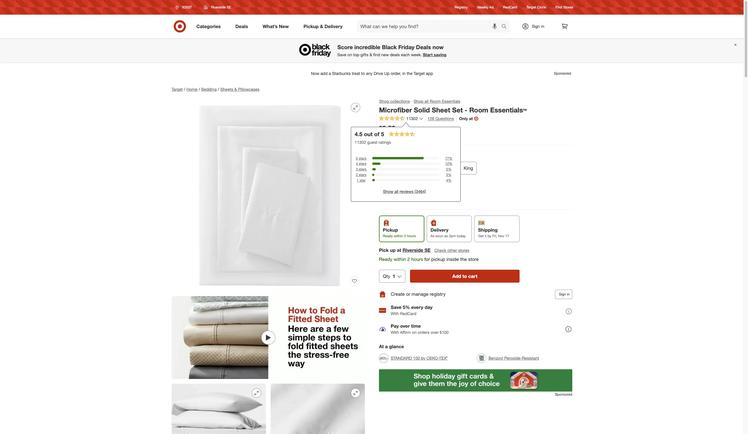 Task type: describe. For each thing, give the bounding box(es) containing it.
only at
[[459, 116, 473, 121]]

se inside dropdown button
[[227, 5, 231, 9]]

2pm
[[449, 234, 456, 238]]

% for 3
[[449, 173, 452, 177]]

the
[[460, 256, 467, 262]]

circle
[[537, 5, 546, 10]]

11302 for 11302 guest ratings
[[355, 140, 366, 145]]

microfiber
[[379, 106, 412, 114]]

full
[[423, 165, 430, 171]]

riverside se
[[211, 5, 231, 9]]

% for 12
[[450, 162, 453, 166]]

add to cart button
[[410, 270, 520, 283]]

stars for 5 stars
[[359, 156, 367, 160]]

today
[[457, 234, 466, 238]]

4.5
[[355, 131, 363, 137]]

color white
[[379, 179, 406, 184]]

cart
[[468, 273, 478, 279]]

1 vertical spatial room
[[469, 106, 488, 114]]

0 horizontal spatial sign in
[[532, 24, 545, 29]]

shop for shop collections
[[379, 99, 389, 104]]

weekly ad
[[477, 5, 494, 10]]

0 horizontal spatial &
[[234, 87, 237, 92]]

5 stars
[[356, 156, 367, 160]]

blush image
[[426, 189, 438, 201]]

microfiber solid sheet set - room essentials™
[[379, 106, 527, 114]]

qty 1
[[383, 273, 395, 279]]

pay over time with affirm on orders over $100
[[391, 323, 449, 335]]

registry
[[430, 291, 446, 297]]

stars for 2 stars
[[359, 173, 367, 177]]

sheets
[[221, 87, 233, 92]]

twin/twin xl link
[[380, 162, 416, 175]]

questions
[[436, 116, 454, 121]]

new
[[279, 23, 289, 29]]

stores
[[458, 248, 470, 253]]

1 horizontal spatial redcard
[[503, 5, 517, 10]]

92507 button
[[172, 2, 198, 13]]

on inside score incredible black friday deals now save on top gifts & find new deals each week. start saving
[[348, 52, 352, 57]]

0 horizontal spatial at
[[397, 247, 401, 253]]

4 for 4 %
[[447, 178, 449, 183]]

create
[[391, 291, 405, 297]]

what's
[[263, 23, 278, 29]]

queen link
[[436, 162, 458, 175]]

0 vertical spatial in
[[541, 24, 545, 29]]

soon
[[436, 234, 443, 238]]

white image
[[395, 189, 408, 201]]

What can we help you find? suggestions appear below search field
[[357, 20, 503, 33]]

at a glance
[[379, 344, 404, 350]]

$9.50 when purchased online
[[379, 124, 423, 139]]

group containing size
[[379, 152, 573, 177]]

12
[[446, 162, 450, 166]]

2 / from the left
[[199, 87, 200, 92]]

target for target / home / bedding / sheets & pillowcases
[[172, 87, 183, 92]]

1 vertical spatial 1
[[393, 273, 395, 279]]

home link
[[187, 87, 198, 92]]

3 for 3 stars
[[356, 167, 358, 172]]

within inside pickup ready within 2 hours
[[394, 234, 403, 238]]

microfiber solid sheet set - room essentials™, 2 of 12, play video image
[[172, 296, 365, 379]]

pickup & delivery
[[304, 23, 343, 29]]

stars for 3 stars
[[359, 167, 367, 172]]

full link
[[419, 162, 434, 175]]

king link
[[460, 162, 477, 175]]

incredible
[[355, 44, 381, 51]]

target link
[[172, 87, 183, 92]]

color
[[379, 179, 390, 184]]

3 for 3 %
[[447, 173, 449, 177]]

11302 link
[[379, 115, 424, 123]]

friday
[[399, 44, 415, 51]]

time
[[411, 323, 421, 329]]

% for 77
[[450, 156, 453, 160]]

0 vertical spatial at
[[469, 116, 473, 121]]

only
[[459, 116, 468, 121]]

5 for 5 %
[[447, 167, 449, 172]]

4 for 4 stars
[[356, 162, 358, 166]]

17
[[505, 234, 509, 238]]

gray image
[[380, 189, 392, 201]]

12 %
[[446, 162, 453, 166]]

qty
[[383, 273, 390, 279]]

save inside score incredible black friday deals now save on top gifts & find new deals each week. start saving
[[338, 52, 347, 57]]

check
[[435, 248, 446, 253]]

for
[[424, 256, 430, 262]]

deals
[[390, 52, 400, 57]]

1 horizontal spatial over
[[431, 330, 439, 335]]

riverside inside dropdown button
[[211, 5, 226, 9]]

1 / from the left
[[184, 87, 185, 92]]

% for 5
[[449, 167, 452, 172]]

1 vertical spatial within
[[394, 256, 406, 262]]

1 vertical spatial advertisement region
[[379, 370, 573, 392]]

peroxide-
[[504, 356, 522, 361]]

twin/twin inside twin/twin xl link
[[384, 165, 405, 171]]

categories
[[197, 23, 221, 29]]

registry
[[455, 5, 468, 10]]

black
[[382, 44, 397, 51]]

% for 4
[[449, 178, 452, 183]]

target circle
[[527, 5, 546, 10]]

4 %
[[447, 178, 452, 183]]

pick up at riverside se
[[379, 247, 431, 253]]

0 horizontal spatial 1
[[357, 178, 359, 183]]

other
[[448, 248, 457, 253]]

0 horizontal spatial xl
[[407, 165, 413, 171]]

126 questions
[[428, 116, 454, 121]]

purchased
[[391, 134, 410, 139]]

92507
[[182, 5, 192, 9]]

deals link
[[231, 20, 255, 33]]

5%
[[403, 305, 410, 311]]

1 vertical spatial hours
[[411, 256, 423, 262]]

add
[[452, 273, 461, 279]]

0 horizontal spatial over
[[400, 323, 410, 329]]

1 horizontal spatial 5
[[381, 131, 384, 137]]

create or manage registry
[[391, 291, 446, 297]]

shop for shop all room essentials
[[414, 99, 424, 104]]

standard 100 by oeko-tex® button
[[379, 352, 448, 365]]

shop all room essentials
[[414, 99, 461, 104]]

twin/twin xl
[[384, 165, 413, 171]]

as
[[431, 234, 435, 238]]

it
[[485, 234, 487, 238]]

a
[[385, 344, 388, 350]]

when
[[379, 134, 390, 139]]

score
[[338, 44, 353, 51]]

essentials™
[[490, 106, 527, 114]]

of
[[375, 131, 380, 137]]

find stores link
[[556, 5, 574, 10]]

all for shop
[[425, 99, 429, 104]]

week.
[[411, 52, 422, 57]]

& inside pickup & delivery link
[[320, 23, 323, 29]]

microfiber solid sheet set - room essentials™, 1 of 12 image
[[172, 98, 365, 292]]

sudden sapphire image
[[410, 189, 423, 201]]

redcard link
[[503, 5, 517, 10]]

bedding
[[201, 87, 217, 92]]

2 stars
[[356, 173, 367, 177]]

save 5% every day with redcard
[[391, 305, 433, 316]]

search
[[499, 24, 513, 30]]

start
[[423, 52, 433, 57]]



Task type: vqa. For each thing, say whether or not it's contained in the screenshot.
Team inside the Bring your item and return barcode (from your packing slip, order details page, or receipt) to Guest Service. We can also look up receipts using your original payment method. Whatever you choose, a team member will be happy to assist with your return.
no



Task type: locate. For each thing, give the bounding box(es) containing it.
pickup inside pickup ready within 2 hours
[[383, 227, 398, 233]]

$9.50
[[379, 124, 396, 132]]

1 vertical spatial at
[[397, 247, 401, 253]]

over left $100
[[431, 330, 439, 335]]

stars up 4 stars
[[359, 156, 367, 160]]

within up up
[[394, 234, 403, 238]]

redcard
[[503, 5, 517, 10], [400, 311, 417, 316]]

delivery up score
[[325, 23, 343, 29]]

3 / from the left
[[218, 87, 219, 92]]

& inside score incredible black friday deals now save on top gifts & find new deals each week. start saving
[[370, 52, 372, 57]]

0 vertical spatial &
[[320, 23, 323, 29]]

set
[[452, 106, 463, 114]]

hours down riverside se button at the bottom of the page
[[411, 256, 423, 262]]

all up solid at top right
[[425, 99, 429, 104]]

pickup for ready
[[383, 227, 398, 233]]

stars up star
[[359, 173, 367, 177]]

1 vertical spatial se
[[425, 247, 431, 253]]

1 horizontal spatial &
[[320, 23, 323, 29]]

target / home / bedding / sheets & pillowcases
[[172, 87, 260, 92]]

0 horizontal spatial redcard
[[400, 311, 417, 316]]

show all reviews (3464)
[[383, 189, 426, 194]]

stars up 3 stars
[[359, 162, 367, 166]]

microfiber solid sheet set - room essentials™, 4 of 12 image
[[271, 384, 365, 434]]

shop up solid at top right
[[414, 99, 424, 104]]

stars down 4 stars
[[359, 167, 367, 172]]

0 vertical spatial 11302
[[407, 116, 418, 121]]

by
[[488, 234, 492, 238], [421, 356, 426, 361]]

sign in inside 'button'
[[559, 292, 570, 297]]

with inside pay over time with affirm on orders over $100
[[391, 330, 399, 335]]

delivery inside delivery as soon as 2pm today
[[431, 227, 449, 233]]

$100
[[440, 330, 449, 335]]

twin/twin up "color white"
[[384, 165, 405, 171]]

on inside pay over time with affirm on orders over $100
[[412, 330, 417, 335]]

1 horizontal spatial se
[[425, 247, 431, 253]]

save down score
[[338, 52, 347, 57]]

on left 'top'
[[348, 52, 352, 57]]

stores
[[564, 5, 574, 10]]

fri,
[[493, 234, 497, 238]]

11302 for 11302
[[407, 116, 418, 121]]

advertisement region
[[167, 67, 577, 81], [379, 370, 573, 392]]

categories link
[[192, 20, 228, 33]]

weekly
[[477, 5, 489, 10]]

xl left full
[[407, 165, 413, 171]]

-
[[465, 106, 468, 114]]

pillowcases
[[238, 87, 260, 92]]

2 horizontal spatial &
[[370, 52, 372, 57]]

twin/twin up twin/twin xl
[[390, 152, 412, 158]]

image gallery element
[[172, 98, 365, 434]]

pickup for &
[[304, 23, 319, 29]]

2 horizontal spatial 2
[[407, 256, 410, 262]]

1 vertical spatial sign
[[559, 292, 566, 297]]

0 vertical spatial twin/twin
[[390, 152, 412, 158]]

by right it
[[488, 234, 492, 238]]

pick
[[379, 247, 389, 253]]

0 horizontal spatial delivery
[[325, 23, 343, 29]]

0 vertical spatial riverside
[[211, 5, 226, 9]]

deals inside score incredible black friday deals now save on top gifts & find new deals each week. start saving
[[416, 44, 431, 51]]

sign
[[532, 24, 540, 29], [559, 292, 566, 297]]

4 up 3 stars
[[356, 162, 358, 166]]

shipping get it by fri, nov 17
[[478, 227, 509, 238]]

with
[[391, 311, 399, 316], [391, 330, 399, 335]]

3 up 2 stars on the left of page
[[356, 167, 358, 172]]

up
[[390, 247, 396, 253]]

hours inside pickup ready within 2 hours
[[407, 234, 416, 238]]

benzoyl peroxide-resistant
[[489, 356, 539, 361]]

4 down 3 %
[[447, 178, 449, 183]]

1
[[357, 178, 359, 183], [393, 273, 395, 279]]

standard 100 by oeko-tex®
[[391, 356, 448, 361]]

in inside 'button'
[[567, 292, 570, 297]]

11302 down solid at top right
[[407, 116, 418, 121]]

se up for
[[425, 247, 431, 253]]

126 questions link
[[425, 115, 454, 122]]

2 shop from the left
[[414, 99, 424, 104]]

by inside the shipping get it by fri, nov 17
[[488, 234, 492, 238]]

1 star
[[357, 178, 366, 183]]

0 vertical spatial sign
[[532, 24, 540, 29]]

sheet
[[432, 106, 450, 114]]

5 for 5 stars
[[356, 156, 358, 160]]

search button
[[499, 20, 513, 34]]

4.5 out of 5
[[355, 131, 384, 137]]

deals left what's
[[236, 23, 248, 29]]

size twin/twin xl
[[379, 152, 419, 158]]

xl up full link
[[414, 152, 419, 158]]

1 vertical spatial by
[[421, 356, 426, 361]]

at
[[379, 344, 384, 350]]

shop up microfiber
[[379, 99, 389, 104]]

0 horizontal spatial by
[[421, 356, 426, 361]]

1 horizontal spatial on
[[412, 330, 417, 335]]

ready down 'pick'
[[379, 256, 392, 262]]

1 vertical spatial deals
[[416, 44, 431, 51]]

1 vertical spatial twin/twin
[[384, 165, 405, 171]]

5 right of
[[381, 131, 384, 137]]

oeko-
[[427, 356, 439, 361]]

within down pick up at riverside se
[[394, 256, 406, 262]]

2 inside pickup ready within 2 hours
[[404, 234, 406, 238]]

2 down pick up at riverside se
[[407, 256, 410, 262]]

0 vertical spatial ready
[[383, 234, 393, 238]]

find
[[373, 52, 380, 57]]

deals up start in the right of the page
[[416, 44, 431, 51]]

&
[[320, 23, 323, 29], [370, 52, 372, 57], [234, 87, 237, 92]]

top
[[353, 52, 360, 57]]

1 vertical spatial target
[[172, 87, 183, 92]]

1 horizontal spatial shop
[[414, 99, 424, 104]]

3 stars from the top
[[359, 167, 367, 172]]

1 horizontal spatial 4
[[447, 178, 449, 183]]

0 horizontal spatial riverside
[[211, 5, 226, 9]]

standard
[[391, 356, 412, 361]]

with up pay
[[391, 311, 399, 316]]

inside
[[447, 256, 459, 262]]

1 horizontal spatial target
[[527, 5, 536, 10]]

0 vertical spatial 2
[[356, 173, 358, 177]]

1 vertical spatial over
[[431, 330, 439, 335]]

all
[[425, 99, 429, 104], [395, 189, 399, 194]]

hours up riverside se button at the bottom of the page
[[407, 234, 416, 238]]

score incredible black friday deals now save on top gifts & find new deals each week. start saving
[[338, 44, 447, 57]]

1 right qty
[[393, 273, 395, 279]]

0 vertical spatial 1
[[357, 178, 359, 183]]

save inside save 5% every day with redcard
[[391, 305, 402, 311]]

hours
[[407, 234, 416, 238], [411, 256, 423, 262]]

0 horizontal spatial se
[[227, 5, 231, 9]]

% up 3 %
[[449, 167, 452, 172]]

tex®
[[439, 356, 448, 361]]

1 horizontal spatial sign in
[[559, 292, 570, 297]]

on down time
[[412, 330, 417, 335]]

2 up pick up at riverside se
[[404, 234, 406, 238]]

0 vertical spatial with
[[391, 311, 399, 316]]

0 horizontal spatial 3
[[356, 167, 358, 172]]

save left 5%
[[391, 305, 402, 311]]

0 vertical spatial room
[[430, 99, 441, 104]]

shipping
[[478, 227, 498, 233]]

1 horizontal spatial 3
[[447, 173, 449, 177]]

target
[[527, 5, 536, 10], [172, 87, 183, 92]]

shop inside button
[[379, 99, 389, 104]]

1 horizontal spatial 1
[[393, 273, 395, 279]]

1 vertical spatial save
[[391, 305, 402, 311]]

ready inside pickup ready within 2 hours
[[383, 234, 393, 238]]

1 horizontal spatial xl
[[414, 152, 419, 158]]

at right only
[[469, 116, 473, 121]]

1 vertical spatial ready
[[379, 256, 392, 262]]

4 stars
[[356, 162, 367, 166]]

each
[[401, 52, 410, 57]]

ready up 'pick'
[[383, 234, 393, 238]]

target left circle
[[527, 5, 536, 10]]

check other stores button
[[434, 247, 470, 254]]

0 vertical spatial on
[[348, 52, 352, 57]]

affirm
[[400, 330, 411, 335]]

stars for 4 stars
[[359, 162, 367, 166]]

queen
[[440, 165, 454, 171]]

show
[[383, 189, 394, 194]]

1 vertical spatial redcard
[[400, 311, 417, 316]]

all inside the show all reviews (3464) button
[[395, 189, 399, 194]]

pickup ready within 2 hours
[[383, 227, 416, 238]]

0 vertical spatial 3
[[356, 167, 358, 172]]

delivery
[[325, 23, 343, 29], [431, 227, 449, 233]]

0 vertical spatial pickup
[[304, 23, 319, 29]]

1 vertical spatial pickup
[[383, 227, 398, 233]]

with down pay
[[391, 330, 399, 335]]

1 vertical spatial delivery
[[431, 227, 449, 233]]

check other stores
[[435, 248, 470, 253]]

pickup & delivery link
[[299, 20, 350, 33]]

1 horizontal spatial riverside
[[403, 247, 423, 253]]

11302 down 4.5
[[355, 140, 366, 145]]

0 horizontal spatial 4
[[356, 162, 358, 166]]

0 horizontal spatial shop
[[379, 99, 389, 104]]

5 down 12
[[447, 167, 449, 172]]

3 %
[[447, 173, 452, 177]]

% down 3 %
[[449, 178, 452, 183]]

4 stars from the top
[[359, 173, 367, 177]]

2 up 1 star
[[356, 173, 358, 177]]

room up sheet
[[430, 99, 441, 104]]

over up affirm
[[400, 323, 410, 329]]

ad
[[490, 5, 494, 10]]

target left home "link"
[[172, 87, 183, 92]]

shop
[[379, 99, 389, 104], [414, 99, 424, 104]]

1 vertical spatial 5
[[356, 156, 358, 160]]

delivery up soon
[[431, 227, 449, 233]]

with inside save 5% every day with redcard
[[391, 311, 399, 316]]

redcard inside save 5% every day with redcard
[[400, 311, 417, 316]]

microfiber solid sheet set - room essentials™, 3 of 12 image
[[172, 384, 266, 434]]

se up deals link
[[227, 5, 231, 9]]

1 stars from the top
[[359, 156, 367, 160]]

on
[[348, 52, 352, 57], [412, 330, 417, 335]]

1 horizontal spatial /
[[199, 87, 200, 92]]

all right show
[[395, 189, 399, 194]]

/ left the home
[[184, 87, 185, 92]]

1 horizontal spatial deals
[[416, 44, 431, 51]]

redcard right ad
[[503, 5, 517, 10]]

group
[[379, 152, 573, 177]]

redcard down 5%
[[400, 311, 417, 316]]

get
[[478, 234, 484, 238]]

by inside button
[[421, 356, 426, 361]]

star
[[360, 178, 366, 183]]

sign inside 'button'
[[559, 292, 566, 297]]

%
[[450, 156, 453, 160], [450, 162, 453, 166], [449, 167, 452, 172], [449, 173, 452, 177], [449, 178, 452, 183]]

/
[[184, 87, 185, 92], [199, 87, 200, 92], [218, 87, 219, 92]]

0 horizontal spatial room
[[430, 99, 441, 104]]

0 vertical spatial 4
[[356, 162, 358, 166]]

riverside
[[211, 5, 226, 9], [403, 247, 423, 253]]

white
[[393, 179, 406, 184]]

0 vertical spatial target
[[527, 5, 536, 10]]

1 vertical spatial &
[[370, 52, 372, 57]]

0 horizontal spatial deals
[[236, 23, 248, 29]]

room right -
[[469, 106, 488, 114]]

1 vertical spatial riverside
[[403, 247, 423, 253]]

1 with from the top
[[391, 311, 399, 316]]

1 vertical spatial with
[[391, 330, 399, 335]]

nov
[[498, 234, 504, 238]]

% up 4 %
[[449, 173, 452, 177]]

3 up 4 %
[[447, 173, 449, 177]]

5 %
[[447, 167, 452, 172]]

0 vertical spatial save
[[338, 52, 347, 57]]

every
[[411, 305, 423, 311]]

2 stars from the top
[[359, 162, 367, 166]]

0 vertical spatial hours
[[407, 234, 416, 238]]

within
[[394, 234, 403, 238], [394, 256, 406, 262]]

weekly ad link
[[477, 5, 494, 10]]

1 horizontal spatial by
[[488, 234, 492, 238]]

1 left star
[[357, 178, 359, 183]]

0 vertical spatial all
[[425, 99, 429, 104]]

1 vertical spatial 2
[[404, 234, 406, 238]]

at right up
[[397, 247, 401, 253]]

/ left sheets at the left of the page
[[218, 87, 219, 92]]

2 with from the top
[[391, 330, 399, 335]]

0 horizontal spatial /
[[184, 87, 185, 92]]

2 vertical spatial &
[[234, 87, 237, 92]]

2 vertical spatial 5
[[447, 167, 449, 172]]

% up 5 %
[[450, 162, 453, 166]]

1 horizontal spatial all
[[425, 99, 429, 104]]

0 vertical spatial redcard
[[503, 5, 517, 10]]

pickup up up
[[383, 227, 398, 233]]

0 vertical spatial sign in
[[532, 24, 545, 29]]

0 vertical spatial advertisement region
[[167, 67, 577, 81]]

solid
[[414, 106, 430, 114]]

0 horizontal spatial pickup
[[304, 23, 319, 29]]

0 vertical spatial 5
[[381, 131, 384, 137]]

0 vertical spatial deals
[[236, 23, 248, 29]]

0 vertical spatial xl
[[414, 152, 419, 158]]

target for target circle
[[527, 5, 536, 10]]

new
[[381, 52, 389, 57]]

riverside up ready within 2 hours for pickup inside the store
[[403, 247, 423, 253]]

0 horizontal spatial 11302
[[355, 140, 366, 145]]

0 vertical spatial delivery
[[325, 23, 343, 29]]

% up 12 %
[[450, 156, 453, 160]]

0 vertical spatial over
[[400, 323, 410, 329]]

5 up 4 stars
[[356, 156, 358, 160]]

by right 100 at bottom right
[[421, 356, 426, 361]]

1 horizontal spatial 2
[[404, 234, 406, 238]]

out
[[364, 131, 373, 137]]

0 horizontal spatial 2
[[356, 173, 358, 177]]

pickup right new
[[304, 23, 319, 29]]

77 %
[[446, 156, 453, 160]]

twin/twin
[[390, 152, 412, 158], [384, 165, 405, 171]]

1 vertical spatial 11302
[[355, 140, 366, 145]]

1 shop from the left
[[379, 99, 389, 104]]

11302 guest ratings
[[355, 140, 391, 145]]

or
[[406, 291, 410, 297]]

all for show
[[395, 189, 399, 194]]

/ right home "link"
[[199, 87, 200, 92]]

riverside up categories link
[[211, 5, 226, 9]]

1 horizontal spatial pickup
[[383, 227, 398, 233]]

collections
[[390, 99, 410, 104]]

1 horizontal spatial 11302
[[407, 116, 418, 121]]

2 vertical spatial 2
[[407, 256, 410, 262]]

1 horizontal spatial delivery
[[431, 227, 449, 233]]

0 horizontal spatial 5
[[356, 156, 358, 160]]

1 vertical spatial xl
[[407, 165, 413, 171]]

0 horizontal spatial sign
[[532, 24, 540, 29]]

target inside "link"
[[527, 5, 536, 10]]



